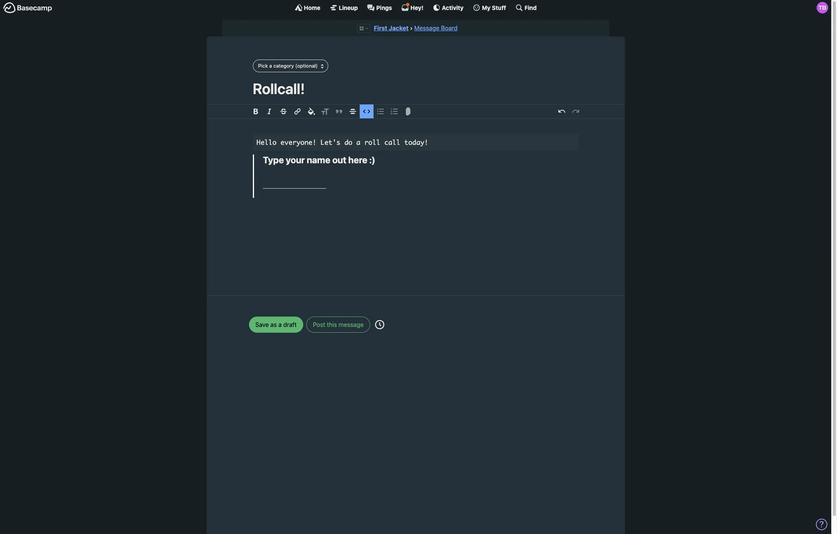 Task type: describe. For each thing, give the bounding box(es) containing it.
pings
[[377, 4, 392, 11]]

here
[[349, 155, 368, 165]]

jacket
[[389, 25, 409, 32]]

lineup link
[[330, 4, 358, 12]]

this
[[327, 321, 337, 328]]

:)
[[370, 155, 376, 165]]

pick a category (optional) button
[[253, 60, 328, 72]]

pings button
[[367, 4, 392, 12]]

first jacket link
[[374, 25, 409, 32]]

call
[[385, 138, 401, 146]]

first
[[374, 25, 388, 32]]

Type a title… text field
[[253, 80, 579, 97]]

activity link
[[433, 4, 464, 12]]

›
[[410, 25, 413, 32]]

let's
[[321, 138, 341, 146]]

hey!
[[411, 4, 424, 11]]

do
[[345, 138, 353, 146]]

post this message button
[[307, 317, 371, 333]]

switch accounts image
[[3, 2, 52, 14]]

my
[[482, 4, 491, 11]]

a inside button
[[279, 321, 282, 328]]

hello everyone! let's do a roll call today!
[[257, 138, 429, 146]]

find button
[[516, 4, 537, 12]]

name
[[307, 155, 331, 165]]

today!
[[405, 138, 429, 146]]

roll
[[365, 138, 381, 146]]

as
[[271, 321, 277, 328]]

a inside button
[[270, 63, 272, 69]]

type your name out here :)
[[263, 155, 376, 165]]

hey! button
[[402, 3, 424, 12]]



Task type: vqa. For each thing, say whether or not it's contained in the screenshot.
first
yes



Task type: locate. For each thing, give the bounding box(es) containing it.
home link
[[295, 4, 321, 12]]

activity
[[442, 4, 464, 11]]

first jacket
[[374, 25, 409, 32]]

post
[[313, 321, 326, 328]]

draft
[[284, 321, 297, 328]]

main element
[[0, 0, 832, 15]]

a right do
[[357, 138, 361, 146]]

type
[[263, 155, 284, 165]]

› message board
[[410, 25, 458, 32]]

0 vertical spatial a
[[270, 63, 272, 69]]

category
[[274, 63, 294, 69]]

save
[[256, 321, 269, 328]]

2 vertical spatial a
[[279, 321, 282, 328]]

pick a category (optional)
[[258, 63, 318, 69]]

(optional)
[[296, 63, 318, 69]]

schedule this to post later image
[[376, 320, 385, 330]]

hello
[[257, 138, 277, 146]]

out
[[333, 155, 347, 165]]

2 horizontal spatial a
[[357, 138, 361, 146]]

0 horizontal spatial a
[[270, 63, 272, 69]]

home
[[304, 4, 321, 11]]

pick
[[258, 63, 268, 69]]

a right pick
[[270, 63, 272, 69]]

tyler black image
[[817, 2, 829, 13]]

your
[[286, 155, 305, 165]]

my stuff button
[[473, 4, 507, 12]]

my stuff
[[482, 4, 507, 11]]

find
[[525, 4, 537, 11]]

message board link
[[415, 25, 458, 32]]

a right as
[[279, 321, 282, 328]]

board
[[441, 25, 458, 32]]

everyone!
[[281, 138, 317, 146]]

save as a draft button
[[249, 317, 303, 333]]

a
[[270, 63, 272, 69], [357, 138, 361, 146], [279, 321, 282, 328]]

lineup
[[339, 4, 358, 11]]

message
[[415, 25, 440, 32]]

message
[[339, 321, 364, 328]]

post this message
[[313, 321, 364, 328]]

Write away… text field
[[230, 119, 602, 286]]

1 vertical spatial a
[[357, 138, 361, 146]]

save as a draft
[[256, 321, 297, 328]]

stuff
[[492, 4, 507, 11]]

1 horizontal spatial a
[[279, 321, 282, 328]]

a inside text field
[[357, 138, 361, 146]]



